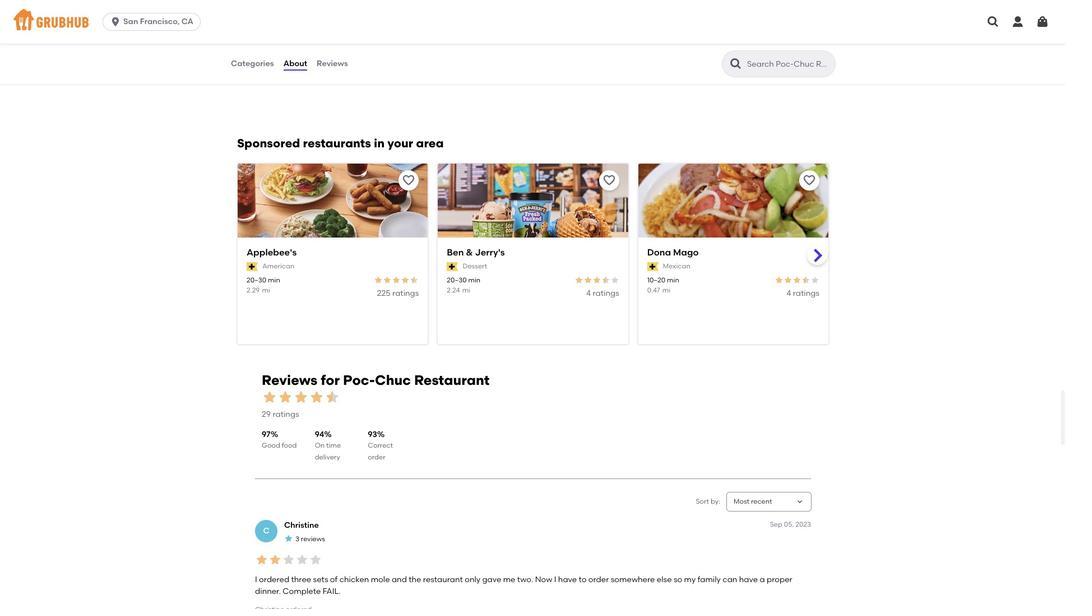 Task type: describe. For each thing, give the bounding box(es) containing it.
4 ratings for dona mago
[[787, 289, 820, 298]]

only
[[465, 576, 481, 585]]

san francisco, ca
[[123, 17, 194, 26]]

ratings for applebee's
[[393, 289, 419, 298]]

mago
[[674, 248, 699, 258]]

subscription pass image
[[648, 262, 659, 271]]

10–20
[[648, 277, 666, 285]]

svg image
[[1036, 15, 1050, 29]]

ben & jerry's link
[[447, 247, 620, 260]]

ben & jerry's logo image
[[438, 164, 629, 258]]

mole
[[371, 576, 390, 585]]

97 good food
[[262, 430, 297, 450]]

proper
[[767, 576, 793, 585]]

and
[[392, 576, 407, 585]]

about
[[284, 59, 307, 68]]

of
[[330, 576, 338, 585]]

on
[[315, 442, 325, 450]]

reviews button
[[316, 44, 349, 84]]

main navigation navigation
[[0, 0, 1067, 44]]

sponsored restaurants in your area
[[237, 137, 444, 151]]

20–30 for ben & jerry's
[[447, 277, 467, 285]]

c
[[263, 527, 270, 536]]

reviews for reviews
[[317, 59, 348, 68]]

29
[[262, 410, 271, 419]]

20–30 min 2.29 mi
[[247, 277, 280, 294]]

3 reviews
[[296, 536, 325, 543]]

min for ben & jerry's
[[469, 277, 481, 285]]

by:
[[711, 498, 721, 506]]

so
[[674, 576, 683, 585]]

good
[[262, 442, 280, 450]]

sep 05, 2023
[[770, 521, 812, 529]]

2.24
[[447, 286, 460, 294]]

poc-
[[343, 372, 375, 389]]

somewhere
[[611, 576, 655, 585]]

applebee's logo image
[[238, 164, 428, 258]]

1 save this restaurant button from the left
[[399, 171, 419, 191]]

2023
[[796, 521, 812, 529]]

most
[[734, 498, 750, 506]]

93
[[368, 430, 377, 440]]

subscription pass image for applebee's
[[247, 262, 258, 271]]

else
[[657, 576, 672, 585]]

sort by:
[[696, 498, 721, 506]]

to
[[579, 576, 587, 585]]

correct
[[368, 442, 393, 450]]

4 for ben & jerry's
[[587, 289, 591, 298]]

a
[[760, 576, 765, 585]]

mi for applebee's
[[262, 286, 270, 294]]

94 on time delivery
[[315, 430, 341, 461]]

10–20 min 0.47 mi
[[648, 277, 680, 294]]

94
[[315, 430, 324, 440]]

sort
[[696, 498, 710, 506]]

20–30 min 2.24 mi
[[447, 277, 481, 294]]

1 i from the left
[[255, 576, 257, 585]]

about button
[[283, 44, 308, 84]]

3
[[296, 536, 299, 543]]

min for applebee's
[[268, 277, 280, 285]]

reviews
[[301, 536, 325, 543]]

1 have from the left
[[559, 576, 577, 585]]

fail.
[[323, 587, 341, 597]]

dessert
[[463, 262, 487, 270]]

225 ratings
[[377, 289, 419, 298]]

sets
[[313, 576, 328, 585]]

can
[[723, 576, 738, 585]]

ben
[[447, 248, 464, 258]]

i ordered three sets of chicken mole and the restaurant only gave me two. now i have to order somewhere else so my family can have a proper dinner. complete fail.
[[255, 576, 793, 597]]

Search Poc-Chuc Restaurant search field
[[747, 59, 832, 70]]



Task type: vqa. For each thing, say whether or not it's contained in the screenshot.
mole
yes



Task type: locate. For each thing, give the bounding box(es) containing it.
sep
[[770, 521, 783, 529]]

&
[[466, 248, 473, 258]]

star icon image
[[374, 276, 383, 285], [383, 276, 392, 285], [392, 276, 401, 285], [401, 276, 410, 285], [410, 276, 419, 285], [410, 276, 419, 285], [575, 276, 584, 285], [584, 276, 593, 285], [593, 276, 602, 285], [602, 276, 611, 285], [602, 276, 611, 285], [611, 276, 620, 285], [775, 276, 784, 285], [784, 276, 793, 285], [793, 276, 802, 285], [802, 276, 811, 285], [802, 276, 811, 285], [811, 276, 820, 285], [262, 390, 278, 406], [278, 390, 293, 406], [293, 390, 309, 406], [309, 390, 325, 406], [325, 390, 340, 406], [325, 390, 340, 406], [284, 534, 293, 543], [255, 554, 269, 567], [269, 554, 282, 567], [282, 554, 296, 567], [296, 554, 309, 567], [309, 554, 322, 567]]

subscription pass image down ben at the left
[[447, 262, 459, 271]]

caret down icon image
[[796, 498, 805, 507]]

reviews up 29 ratings
[[262, 372, 318, 389]]

1 horizontal spatial subscription pass image
[[447, 262, 459, 271]]

ratings
[[393, 289, 419, 298], [593, 289, 620, 298], [793, 289, 820, 298], [273, 410, 299, 419]]

4 ratings
[[587, 289, 620, 298], [787, 289, 820, 298]]

0 horizontal spatial min
[[268, 277, 280, 285]]

recent
[[751, 498, 773, 506]]

american
[[263, 262, 295, 270]]

2 save this restaurant image from the left
[[603, 174, 616, 188]]

mi right 2.29
[[262, 286, 270, 294]]

Sort by: field
[[734, 498, 773, 507]]

mi inside 20–30 min 2.29 mi
[[262, 286, 270, 294]]

mi inside 10–20 min 0.47 mi
[[663, 286, 671, 294]]

complete
[[283, 587, 321, 597]]

i
[[255, 576, 257, 585], [555, 576, 557, 585]]

1 horizontal spatial have
[[740, 576, 758, 585]]

svg image inside san francisco, ca button
[[110, 16, 121, 27]]

i right now
[[555, 576, 557, 585]]

dinner.
[[255, 587, 281, 597]]

1 subscription pass image from the left
[[247, 262, 258, 271]]

20–30 inside 20–30 min 2.29 mi
[[247, 277, 267, 285]]

20–30 for applebee's
[[247, 277, 267, 285]]

three
[[291, 576, 311, 585]]

1 horizontal spatial i
[[555, 576, 557, 585]]

subscription pass image up 20–30 min 2.29 mi
[[247, 262, 258, 271]]

order inside 93 correct order
[[368, 454, 386, 461]]

reviews inside button
[[317, 59, 348, 68]]

francisco,
[[140, 17, 180, 26]]

me
[[503, 576, 516, 585]]

1 horizontal spatial 4 ratings
[[787, 289, 820, 298]]

sponsored
[[237, 137, 300, 151]]

now
[[535, 576, 553, 585]]

0 horizontal spatial subscription pass image
[[247, 262, 258, 271]]

2 subscription pass image from the left
[[447, 262, 459, 271]]

mi for dona mago
[[663, 286, 671, 294]]

1 save this restaurant image from the left
[[402, 174, 416, 188]]

4
[[587, 289, 591, 298], [787, 289, 792, 298]]

20–30 up 2.29
[[247, 277, 267, 285]]

2 save this restaurant button from the left
[[599, 171, 620, 191]]

dona
[[648, 248, 671, 258]]

min inside 20–30 min 2.29 mi
[[268, 277, 280, 285]]

2 horizontal spatial save this restaurant image
[[803, 174, 817, 188]]

save this restaurant button for dona
[[800, 171, 820, 191]]

jerry's
[[475, 248, 505, 258]]

family
[[698, 576, 721, 585]]

mi inside 20–30 min 2.24 mi
[[463, 286, 471, 294]]

225
[[377, 289, 391, 298]]

2 4 from the left
[[787, 289, 792, 298]]

restaurant
[[423, 576, 463, 585]]

reviews for reviews for poc-chuc restaurant
[[262, 372, 318, 389]]

29 ratings
[[262, 410, 299, 419]]

0 horizontal spatial 4
[[587, 289, 591, 298]]

2 horizontal spatial min
[[667, 277, 680, 285]]

for
[[321, 372, 340, 389]]

ordered
[[259, 576, 290, 585]]

save this restaurant button for ben
[[599, 171, 620, 191]]

2 min from the left
[[469, 277, 481, 285]]

area
[[416, 137, 444, 151]]

save this restaurant image
[[402, 174, 416, 188], [603, 174, 616, 188], [803, 174, 817, 188]]

1 horizontal spatial min
[[469, 277, 481, 285]]

4 ratings for ben & jerry's
[[587, 289, 620, 298]]

applebee's link
[[247, 247, 419, 260]]

2.29
[[247, 286, 260, 294]]

1 vertical spatial order
[[589, 576, 609, 585]]

mi right 2.24 at the top left
[[463, 286, 471, 294]]

0 vertical spatial order
[[368, 454, 386, 461]]

1 horizontal spatial save this restaurant button
[[599, 171, 620, 191]]

order
[[368, 454, 386, 461], [589, 576, 609, 585]]

ratings for dona mago
[[793, 289, 820, 298]]

your
[[388, 137, 413, 151]]

2 mi from the left
[[463, 286, 471, 294]]

mi for ben & jerry's
[[463, 286, 471, 294]]

save this restaurant button
[[399, 171, 419, 191], [599, 171, 620, 191], [800, 171, 820, 191]]

3 save this restaurant image from the left
[[803, 174, 817, 188]]

0 horizontal spatial svg image
[[110, 16, 121, 27]]

1 4 ratings from the left
[[587, 289, 620, 298]]

dona mago
[[648, 248, 699, 258]]

search icon image
[[730, 57, 743, 71]]

1 4 from the left
[[587, 289, 591, 298]]

in
[[374, 137, 385, 151]]

delivery
[[315, 454, 340, 461]]

categories button
[[231, 44, 275, 84]]

0 horizontal spatial 4 ratings
[[587, 289, 620, 298]]

have
[[559, 576, 577, 585], [740, 576, 758, 585]]

mi right 0.47
[[663, 286, 671, 294]]

have left to
[[559, 576, 577, 585]]

san francisco, ca button
[[103, 13, 205, 31]]

food
[[282, 442, 297, 450]]

min down american
[[268, 277, 280, 285]]

20–30 up 2.24 at the top left
[[447, 277, 467, 285]]

chuc
[[375, 372, 411, 389]]

dona mago link
[[648, 247, 820, 260]]

min down 'mexican'
[[667, 277, 680, 285]]

0 horizontal spatial have
[[559, 576, 577, 585]]

subscription pass image for ben & jerry's
[[447, 262, 459, 271]]

categories
[[231, 59, 274, 68]]

reviews
[[317, 59, 348, 68], [262, 372, 318, 389]]

ca
[[182, 17, 194, 26]]

my
[[685, 576, 696, 585]]

1 horizontal spatial order
[[589, 576, 609, 585]]

2 horizontal spatial svg image
[[1012, 15, 1025, 29]]

1 horizontal spatial 4
[[787, 289, 792, 298]]

2 have from the left
[[740, 576, 758, 585]]

i up dinner.
[[255, 576, 257, 585]]

20–30 inside 20–30 min 2.24 mi
[[447, 277, 467, 285]]

2 4 ratings from the left
[[787, 289, 820, 298]]

two.
[[518, 576, 534, 585]]

1 min from the left
[[268, 277, 280, 285]]

2 20–30 from the left
[[447, 277, 467, 285]]

mexican
[[663, 262, 691, 270]]

ratings for ben & jerry's
[[593, 289, 620, 298]]

san
[[123, 17, 138, 26]]

0 horizontal spatial save this restaurant image
[[402, 174, 416, 188]]

97
[[262, 430, 271, 440]]

ben & jerry's
[[447, 248, 505, 258]]

christine
[[284, 521, 319, 531]]

most recent
[[734, 498, 773, 506]]

reviews right about
[[317, 59, 348, 68]]

0.47
[[648, 286, 661, 294]]

3 save this restaurant button from the left
[[800, 171, 820, 191]]

2 horizontal spatial save this restaurant button
[[800, 171, 820, 191]]

min inside 20–30 min 2.24 mi
[[469, 277, 481, 285]]

min for dona mago
[[667, 277, 680, 285]]

1 mi from the left
[[262, 286, 270, 294]]

2 horizontal spatial mi
[[663, 286, 671, 294]]

save this restaurant image for ben
[[603, 174, 616, 188]]

reviews for poc-chuc restaurant
[[262, 372, 490, 389]]

svg image
[[987, 15, 1001, 29], [1012, 15, 1025, 29], [110, 16, 121, 27]]

3 min from the left
[[667, 277, 680, 285]]

2 i from the left
[[555, 576, 557, 585]]

have left a
[[740, 576, 758, 585]]

0 horizontal spatial save this restaurant button
[[399, 171, 419, 191]]

05,
[[785, 521, 794, 529]]

3 mi from the left
[[663, 286, 671, 294]]

dona mago logo image
[[639, 164, 829, 258]]

20–30
[[247, 277, 267, 285], [447, 277, 467, 285]]

1 horizontal spatial mi
[[463, 286, 471, 294]]

the
[[409, 576, 421, 585]]

time
[[326, 442, 341, 450]]

order right to
[[589, 576, 609, 585]]

restaurants
[[303, 137, 371, 151]]

order down correct
[[368, 454, 386, 461]]

1 20–30 from the left
[[247, 277, 267, 285]]

4 for dona mago
[[787, 289, 792, 298]]

chicken
[[340, 576, 369, 585]]

restaurant
[[414, 372, 490, 389]]

mi
[[262, 286, 270, 294], [463, 286, 471, 294], [663, 286, 671, 294]]

applebee's
[[247, 248, 297, 258]]

subscription pass image
[[247, 262, 258, 271], [447, 262, 459, 271]]

1 horizontal spatial save this restaurant image
[[603, 174, 616, 188]]

1 vertical spatial reviews
[[262, 372, 318, 389]]

save this restaurant image for dona
[[803, 174, 817, 188]]

0 horizontal spatial i
[[255, 576, 257, 585]]

0 horizontal spatial mi
[[262, 286, 270, 294]]

0 horizontal spatial order
[[368, 454, 386, 461]]

1 horizontal spatial 20–30
[[447, 277, 467, 285]]

0 vertical spatial reviews
[[317, 59, 348, 68]]

0 horizontal spatial 20–30
[[247, 277, 267, 285]]

order inside i ordered three sets of chicken mole and the restaurant only gave me two. now i have to order somewhere else so my family can have a proper dinner. complete fail.
[[589, 576, 609, 585]]

93 correct order
[[368, 430, 393, 461]]

min inside 10–20 min 0.47 mi
[[667, 277, 680, 285]]

1 horizontal spatial svg image
[[987, 15, 1001, 29]]

gave
[[483, 576, 502, 585]]

min down dessert
[[469, 277, 481, 285]]



